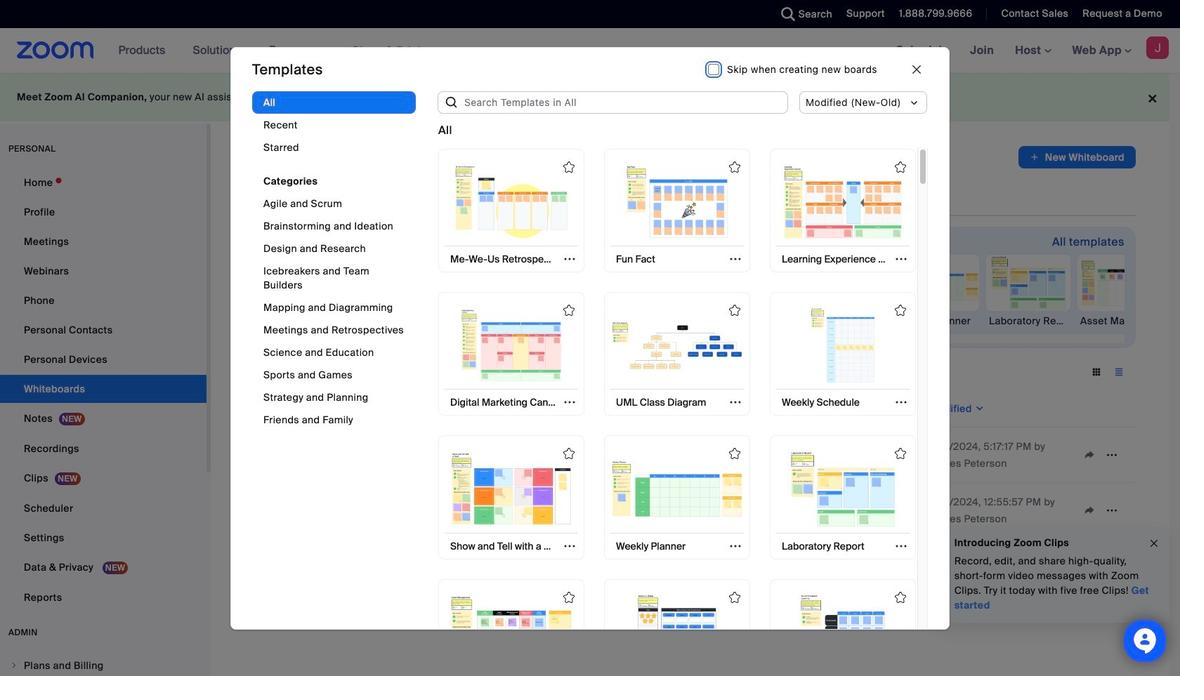Task type: vqa. For each thing, say whether or not it's contained in the screenshot.
add "icon"
no



Task type: describe. For each thing, give the bounding box(es) containing it.
add to starred image for thumbnail for digital marketing canvas
[[564, 305, 575, 316]]

list mode, selected image
[[1108, 366, 1131, 379]]

add to starred image for thumbnail for weekly schedule
[[895, 305, 907, 316]]

card for template social emotional learning element
[[770, 579, 916, 677]]

thumbnail for weekly schedule image
[[778, 307, 908, 384]]

Search text field
[[250, 361, 370, 384]]

uml class diagram element
[[621, 314, 706, 328]]

add to starred image inside card for template sentence maker element
[[729, 592, 741, 603]]

product information navigation
[[108, 28, 445, 74]]

Search Templates in All text field
[[459, 91, 789, 114]]

me-we-us retrospective element
[[256, 314, 340, 328]]

thumbnail for sentence maker image
[[612, 595, 743, 671]]

thumbnail for asset management image
[[446, 595, 577, 671]]

card for template weekly planner element
[[604, 436, 751, 560]]

add to starred image for "thumbnail for me-we-us retrospective"
[[564, 161, 575, 173]]

tabs of all whiteboard page tab list
[[245, 180, 859, 216]]

card for template weekly schedule element
[[770, 292, 916, 416]]

thumbnail for show and tell with a twist image
[[446, 451, 577, 527]]

add to starred image for thumbnail for laboratory report
[[895, 449, 907, 460]]

thumbnail for learning experience canvas image
[[778, 164, 908, 240]]

card for template digital marketing canvas element
[[439, 292, 585, 416]]

card for template fun fact element
[[604, 149, 751, 273]]

card for template me-we-us retrospective element
[[439, 149, 585, 273]]

1 vertical spatial close image
[[1149, 536, 1160, 552]]

fun fact element
[[347, 314, 431, 328]]

learning experience canvas element
[[439, 314, 523, 328]]

zoom logo image
[[17, 41, 94, 59]]

personal menu menu
[[0, 169, 207, 614]]

add to starred image for thumbnail for show and tell with a twist
[[564, 449, 575, 460]]

digital marketing canvas element
[[530, 314, 614, 328]]

thumbnail for weekly planner image
[[612, 451, 743, 527]]

0 horizontal spatial close image
[[913, 65, 921, 73]]

card for template show and tell with a twist element
[[439, 436, 585, 560]]

add to starred image inside card for template social emotional learning element
[[895, 592, 907, 603]]

thumbnail for me-we-us retrospective image
[[446, 164, 577, 240]]



Task type: locate. For each thing, give the bounding box(es) containing it.
add to starred image inside card for template weekly schedule "element"
[[895, 305, 907, 316]]

0 vertical spatial close image
[[913, 65, 921, 73]]

status
[[439, 122, 452, 139]]

card for template sentence maker element
[[604, 579, 751, 677]]

add to starred image inside 'card for template asset management' element
[[564, 592, 575, 603]]

banner
[[0, 28, 1181, 74]]

add to starred image inside card for template learning experience canvas element
[[895, 161, 907, 173]]

weekly schedule element
[[713, 314, 797, 328]]

footer
[[0, 73, 1170, 122]]

application
[[1019, 146, 1136, 169], [245, 391, 1147, 550], [564, 444, 651, 466], [564, 500, 651, 521]]

thumbnail for digital marketing canvas image
[[446, 307, 577, 384]]

close image
[[913, 65, 921, 73], [1149, 536, 1160, 552]]

asset management element
[[1078, 314, 1162, 328]]

card for template asset management element
[[439, 579, 585, 677]]

meetings navigation
[[886, 28, 1181, 74]]

add to starred image
[[729, 161, 741, 173], [564, 305, 575, 316], [729, 305, 741, 316], [895, 305, 907, 316], [564, 449, 575, 460], [564, 592, 575, 603]]

categories element
[[252, 91, 416, 445]]

card for template laboratory report element
[[770, 436, 916, 560]]

thumbnail for fun fact image
[[612, 164, 743, 240]]

card for template learning experience canvas element
[[770, 149, 916, 273]]

card for template uml class diagram element
[[604, 292, 751, 416]]

laboratory report element
[[987, 314, 1071, 328]]

weekly planner element
[[895, 314, 980, 328]]

add to starred image inside card for template uml class diagram element
[[729, 305, 741, 316]]

add to starred image inside card for template fun fact element
[[729, 161, 741, 173]]

add to starred image
[[564, 161, 575, 173], [895, 161, 907, 173], [729, 449, 741, 460], [895, 449, 907, 460], [729, 592, 741, 603], [895, 592, 907, 603]]

add to starred image for thumbnail for uml class diagram on the right
[[729, 305, 741, 316]]

thumbnail for uml class diagram image
[[612, 307, 743, 384]]

add to starred image inside card for template show and tell with a twist element
[[564, 449, 575, 460]]

cell
[[270, 436, 337, 474], [247, 450, 259, 462], [791, 453, 924, 458], [270, 492, 337, 530], [247, 506, 259, 517], [791, 508, 924, 514]]

add to starred image inside 'card for template weekly planner' element
[[729, 449, 741, 460]]

add to starred image for thumbnail for learning experience canvas
[[895, 161, 907, 173]]

thumbnail for social emotional learning image
[[778, 595, 908, 671]]

add to starred image for thumbnail for fun fact
[[729, 161, 741, 173]]

grid mode, not selected image
[[1086, 366, 1108, 379]]

add to starred image inside card for template me-we-us retrospective element
[[564, 161, 575, 173]]

add to starred image for 'thumbnail for weekly planner'
[[729, 449, 741, 460]]

add to starred image inside card for template digital marketing canvas element
[[564, 305, 575, 316]]

thumbnail for laboratory report image
[[778, 451, 908, 527]]

add to starred image inside card for template laboratory report element
[[895, 449, 907, 460]]

1 horizontal spatial close image
[[1149, 536, 1160, 552]]

show and tell with a twist element
[[804, 314, 888, 328]]



